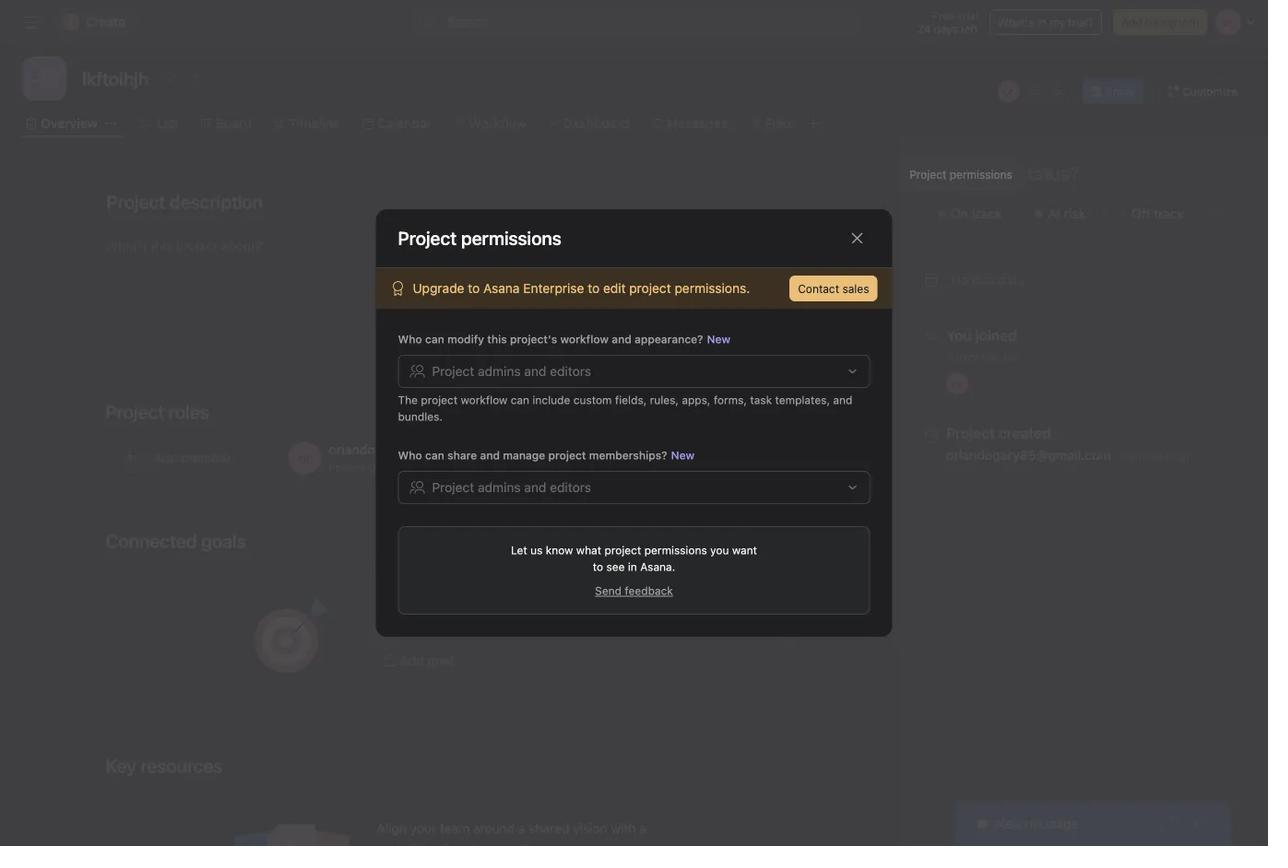 Task type: locate. For each thing, give the bounding box(es) containing it.
editors
[[550, 364, 591, 379], [550, 480, 591, 495]]

1 project admins and editors from the top
[[432, 364, 591, 379]]

1 track from the left
[[972, 206, 1002, 221]]

orlandogary85@gmail.com inside share lkftoihjh dialog
[[439, 565, 599, 580]]

custom
[[574, 394, 612, 407]]

or inside the connect or create a goal to link this project to a larger purpose.
[[431, 595, 443, 611]]

1 vertical spatial this
[[566, 595, 588, 611]]

project admins and editors down manage
[[432, 480, 591, 495]]

and down team
[[453, 842, 475, 847]]

in left 'my'
[[1038, 16, 1047, 29]]

with right vision
[[611, 821, 636, 837]]

project right manage
[[548, 449, 586, 462]]

asana.
[[640, 561, 675, 574]]

apps,
[[682, 394, 711, 407]]

add for add goal
[[400, 654, 424, 669]]

new
[[707, 333, 731, 346], [671, 449, 695, 462]]

project inside the connect or create a goal to link this project to a larger purpose.
[[591, 595, 633, 611]]

editors for project
[[550, 480, 591, 495]]

align your team around a shared vision with a project brief and supporting resources.
[[377, 821, 646, 847]]

and inside align your team around a shared vision with a project brief and supporting resources.
[[453, 842, 475, 847]]

can inside the project workflow can include custom fields, rules, apps, forms, task templates, and bundles.
[[511, 394, 530, 407]]

by left us
[[506, 538, 519, 551]]

track for on track
[[972, 206, 1002, 221]]

by left name in the left top of the page
[[497, 352, 511, 368]]

add billing info
[[1122, 16, 1199, 29]]

2 track from the left
[[1154, 206, 1184, 221]]

0 horizontal spatial workflow
[[461, 394, 508, 407]]

workflow down members
[[461, 394, 508, 407]]

None text field
[[77, 62, 153, 95]]

ago inside you joined 3 minutes ago
[[1001, 351, 1020, 363]]

1 vertical spatial who
[[398, 449, 422, 462]]

search
[[448, 14, 489, 30]]

close this dialog image inside project permissions dialog
[[850, 231, 865, 246]]

who down the bundles.
[[398, 449, 422, 462]]

days
[[934, 22, 958, 35]]

0 vertical spatial permissions
[[950, 168, 1013, 181]]

2 project admins and editors button from the top
[[398, 471, 870, 505]]

1 horizontal spatial new
[[707, 333, 731, 346]]

2 vertical spatial can
[[425, 449, 444, 462]]

0 vertical spatial task
[[750, 394, 772, 407]]

0 vertical spatial editors
[[550, 364, 591, 379]]

1 horizontal spatial permissions
[[950, 168, 1013, 181]]

2 close this dialog image from the top
[[850, 250, 865, 265]]

this right link
[[566, 595, 588, 611]]

0 horizontal spatial 3
[[946, 351, 953, 363]]

project inside align your team around a shared vision with a project brief and supporting resources.
[[377, 842, 419, 847]]

1 vertical spatial admins
[[478, 480, 521, 495]]

track
[[972, 206, 1002, 221], [1154, 206, 1184, 221]]

1 horizontal spatial goal
[[498, 595, 523, 611]]

permissions up asana.
[[644, 544, 707, 557]]

share lkftoihjh
[[398, 246, 517, 268]]

2 vertical spatial add
[[400, 654, 424, 669]]

a
[[488, 595, 495, 611], [652, 595, 659, 611], [518, 821, 525, 837], [639, 821, 646, 837]]

0 vertical spatial this
[[487, 333, 507, 346]]

this up add members by name or email…
[[487, 333, 507, 346]]

3 for joined
[[946, 351, 953, 363]]

0 vertical spatial invite
[[398, 310, 435, 327]]

add inside add goal button
[[400, 654, 424, 669]]

task right the forms,
[[750, 394, 772, 407]]

invite up templates,
[[826, 351, 858, 367]]

0 vertical spatial goal
[[498, 595, 523, 611]]

search list box
[[416, 7, 859, 37]]

2 vertical spatial project
[[432, 480, 474, 495]]

1 vertical spatial can
[[511, 394, 530, 407]]

1 vertical spatial workflow
[[461, 394, 508, 407]]

trial
[[959, 9, 979, 22]]

2 who from the top
[[398, 449, 422, 462]]

timeline link
[[274, 113, 340, 134]]

project admins and editors button down 'memberships?'
[[398, 471, 870, 505]]

on track button
[[924, 197, 1014, 231]]

0 vertical spatial with
[[478, 438, 503, 453]]

1 editors from the top
[[550, 364, 591, 379]]

add left billing at top
[[1122, 16, 1142, 29]]

track for off track
[[1154, 206, 1184, 221]]

0 vertical spatial who
[[398, 333, 422, 346]]

orlandogary85@gmail.com down the project created
[[946, 448, 1111, 463]]

1 project admins and editors button from the top
[[398, 355, 870, 388]]

1 vertical spatial task
[[553, 518, 578, 534]]

a right 'create'
[[488, 595, 495, 611]]

left
[[961, 22, 979, 35]]

on track
[[951, 206, 1002, 221]]

admins down 'modify' in the top of the page
[[478, 364, 521, 379]]

1 close this dialog image from the top
[[850, 231, 865, 246]]

task inside my workspace and task collaborators membership by request
[[553, 518, 578, 534]]

asana
[[483, 281, 520, 296]]

1 horizontal spatial ago
[[1173, 450, 1193, 463]]

ago for orlandogary85@gmail.com
[[1173, 450, 1193, 463]]

0 vertical spatial project admins and editors
[[432, 364, 591, 379]]

1 vertical spatial minutes
[[1129, 450, 1170, 463]]

project admins and editors button for memberships?
[[398, 471, 870, 505]]

close image
[[1189, 817, 1204, 832]]

can for share
[[425, 449, 444, 462]]

and right templates,
[[833, 394, 853, 407]]

can down invite with email in the left top of the page
[[425, 333, 444, 346]]

permissions up on track
[[950, 168, 1013, 181]]

you
[[946, 327, 972, 345]]

who down invite with email in the left top of the page
[[398, 333, 422, 346]]

0 horizontal spatial new
[[671, 449, 695, 462]]

by
[[497, 352, 511, 368], [506, 538, 519, 551]]

project down 'modify' in the top of the page
[[432, 364, 474, 379]]

track right off at the top right of the page
[[1154, 206, 1184, 221]]

and inside my workspace and task collaborators membership by request
[[528, 518, 550, 534]]

or down what's in my trial? button
[[1003, 85, 1014, 98]]

in right see
[[628, 561, 637, 574]]

shared with my workspace option group
[[398, 421, 870, 471]]

what's for what's the status?
[[924, 162, 983, 184]]

1 vertical spatial goal
[[428, 654, 454, 669]]

or up purpose.
[[431, 595, 443, 611]]

forms,
[[714, 394, 747, 407]]

what's left 'my'
[[998, 16, 1034, 29]]

3 inside you joined 3 minutes ago
[[946, 351, 953, 363]]

project for who can modify this project's workflow and appearance? new
[[432, 364, 474, 379]]

0 horizontal spatial what's
[[924, 162, 983, 184]]

add inside add billing info button
[[1122, 16, 1142, 29]]

who can modify this project's workflow and appearance? new
[[398, 333, 731, 346]]

rules,
[[650, 394, 679, 407]]

a down asana.
[[652, 595, 659, 611]]

project admins and editors button up fields,
[[398, 355, 870, 388]]

add down larger
[[400, 654, 424, 669]]

2 project admins and editors from the top
[[432, 480, 591, 495]]

1 horizontal spatial in
[[1038, 16, 1047, 29]]

0 vertical spatial add
[[1122, 16, 1142, 29]]

add to starred image
[[188, 71, 203, 86]]

project down see
[[591, 595, 633, 611]]

minutes inside project created orlandogary85@gmail.com 3 minutes ago
[[1129, 450, 1170, 463]]

can
[[425, 333, 444, 346], [511, 394, 530, 407], [425, 449, 444, 462]]

0 vertical spatial can
[[425, 333, 444, 346]]

and up request
[[528, 518, 550, 534]]

editors down who can share and manage project memberships? new
[[550, 480, 591, 495]]

ago
[[1001, 351, 1020, 363], [1173, 450, 1193, 463]]

0 vertical spatial admins
[[478, 364, 521, 379]]

can left share
[[425, 449, 444, 462]]

0 vertical spatial orlandogary85@gmail.com
[[946, 448, 1111, 463]]

with right share
[[478, 438, 503, 453]]

project created
[[946, 425, 1051, 442]]

0 vertical spatial ago
[[1001, 351, 1020, 363]]

invite inside button
[[826, 351, 858, 367]]

1 vertical spatial what's
[[924, 162, 983, 184]]

project admins and editors down project's
[[432, 364, 591, 379]]

goal left link
[[498, 595, 523, 611]]

1 vertical spatial ago
[[1173, 450, 1193, 463]]

who can share and manage project memberships? new
[[398, 449, 695, 462]]

0 vertical spatial minutes
[[956, 351, 998, 363]]

1 horizontal spatial what's
[[998, 16, 1034, 29]]

0 horizontal spatial permissions
[[644, 544, 707, 557]]

1 vertical spatial project
[[432, 364, 474, 379]]

list image
[[33, 67, 55, 89]]

1 horizontal spatial this
[[566, 595, 588, 611]]

1 vertical spatial add
[[410, 352, 434, 368]]

0 horizontal spatial with
[[478, 438, 503, 453]]

1 vertical spatial project admins and editors button
[[398, 471, 870, 505]]

send feedback link
[[595, 583, 673, 600]]

what's up on
[[924, 162, 983, 184]]

at risk button
[[1021, 197, 1098, 231]]

0 vertical spatial project
[[910, 168, 947, 181]]

1 horizontal spatial 3
[[1119, 450, 1126, 463]]

admins for this
[[478, 364, 521, 379]]

free
[[933, 9, 956, 22]]

share button
[[1083, 78, 1144, 104]]

1 horizontal spatial with
[[611, 821, 636, 837]]

0 vertical spatial project admins and editors button
[[398, 355, 870, 388]]

to left link
[[527, 595, 539, 611]]

project up see
[[605, 544, 641, 557]]

to left see
[[593, 561, 603, 574]]

goal
[[498, 595, 523, 611], [428, 654, 454, 669]]

0 horizontal spatial this
[[487, 333, 507, 346]]

1 vertical spatial project admins and editors
[[432, 480, 591, 495]]

2 admins from the top
[[478, 480, 521, 495]]

and down project's
[[524, 364, 546, 379]]

and
[[612, 333, 632, 346], [524, 364, 546, 379], [833, 394, 853, 407], [480, 449, 500, 462], [524, 480, 546, 495], [528, 518, 550, 534], [453, 842, 475, 847]]

1 horizontal spatial minutes
[[1129, 450, 1170, 463]]

email…
[[566, 352, 608, 368]]

1 vertical spatial 3
[[1119, 450, 1126, 463]]

3 inside project created orlandogary85@gmail.com 3 minutes ago
[[1119, 450, 1126, 463]]

1 horizontal spatial orlandogary85@gmail.com
[[946, 448, 1111, 463]]

goal down purpose.
[[428, 654, 454, 669]]

timeline
[[289, 116, 340, 131]]

invite for invite
[[826, 351, 858, 367]]

and left "appearance?"
[[612, 333, 632, 346]]

see
[[606, 561, 625, 574]]

invite down upgrade
[[398, 310, 435, 327]]

goal inside the connect or create a goal to link this project to a larger purpose.
[[498, 595, 523, 611]]

my workspace and task collaborators membership by request
[[439, 518, 660, 551]]

the status?
[[987, 162, 1079, 184]]

1 horizontal spatial invite
[[826, 351, 858, 367]]

0 vertical spatial in
[[1038, 16, 1047, 29]]

1 vertical spatial in
[[628, 561, 637, 574]]

project up the bundles.
[[421, 394, 458, 407]]

0 horizontal spatial track
[[972, 206, 1002, 221]]

contact
[[798, 282, 839, 295]]

project
[[910, 168, 947, 181], [432, 364, 474, 379], [432, 480, 474, 495]]

1 vertical spatial editors
[[550, 480, 591, 495]]

0 vertical spatial close this dialog image
[[850, 231, 865, 246]]

a right vision
[[639, 821, 646, 837]]

this inside the connect or create a goal to link this project to a larger purpose.
[[566, 595, 588, 611]]

0 vertical spatial by
[[497, 352, 511, 368]]

ago inside project created orlandogary85@gmail.com 3 minutes ago
[[1173, 450, 1193, 463]]

track right on
[[972, 206, 1002, 221]]

0 vertical spatial 3
[[946, 351, 953, 363]]

project down share
[[432, 480, 474, 495]]

with inside shared with my workspace option group
[[478, 438, 503, 453]]

sales
[[843, 282, 869, 295]]

with inside align your team around a shared vision with a project brief and supporting resources.
[[611, 821, 636, 837]]

1 horizontal spatial task
[[750, 394, 772, 407]]

name
[[514, 352, 547, 368]]

0 horizontal spatial orlandogary85@gmail.com
[[439, 565, 599, 580]]

let us know what project permissions you want to see in asana.
[[511, 544, 757, 574]]

usersicon image
[[405, 527, 420, 542]]

project up the on track button at right top
[[910, 168, 947, 181]]

to
[[468, 281, 480, 296], [588, 281, 600, 296], [593, 561, 603, 574], [527, 595, 539, 611], [637, 595, 649, 611]]

0 horizontal spatial invite
[[398, 310, 435, 327]]

send feedback
[[595, 585, 673, 598]]

connected goals
[[106, 530, 246, 552]]

editors down who can modify this project's workflow and appearance? new
[[550, 364, 591, 379]]

add inside add members by name or email… button
[[410, 352, 434, 368]]

project down align
[[377, 842, 419, 847]]

1 vertical spatial permissions
[[644, 544, 707, 557]]

0 vertical spatial workflow
[[560, 333, 609, 346]]

1 vertical spatial orlandogary85@gmail.com
[[439, 565, 599, 580]]

2 editors from the top
[[550, 480, 591, 495]]

1 admins from the top
[[478, 364, 521, 379]]

what's
[[998, 16, 1034, 29], [924, 162, 983, 184]]

0 horizontal spatial task
[[553, 518, 578, 534]]

project for who can share and manage project memberships? new
[[432, 480, 474, 495]]

add up the
[[410, 352, 434, 368]]

add for add billing info
[[1122, 16, 1142, 29]]

this
[[487, 333, 507, 346], [566, 595, 588, 611]]

connect or create a goal to link this project to a larger purpose.
[[377, 595, 659, 631]]

info
[[1180, 16, 1199, 29]]

task up know
[[553, 518, 578, 534]]

what's inside button
[[998, 16, 1034, 29]]

a up supporting
[[518, 821, 525, 837]]

project permissions dialog
[[376, 209, 892, 637]]

feedback
[[625, 585, 673, 598]]

1 vertical spatial close this dialog image
[[850, 250, 865, 265]]

you
[[710, 544, 729, 557]]

at risk
[[1048, 206, 1086, 221]]

1 who from the top
[[398, 333, 422, 346]]

admins up workspace
[[478, 480, 521, 495]]

0 horizontal spatial in
[[628, 561, 637, 574]]

new right "appearance?"
[[707, 333, 731, 346]]

0 horizontal spatial goal
[[428, 654, 454, 669]]

to right send
[[637, 595, 649, 611]]

orlandogary85@gmail.com down let at the left of the page
[[439, 565, 599, 580]]

team
[[440, 821, 470, 837]]

0 vertical spatial what's
[[998, 16, 1034, 29]]

1 vertical spatial with
[[611, 821, 636, 837]]

new right 'memberships?'
[[671, 449, 695, 462]]

1 vertical spatial invite
[[826, 351, 858, 367]]

brief
[[422, 842, 450, 847]]

0 horizontal spatial minutes
[[956, 351, 998, 363]]

what's in my trial? button
[[990, 9, 1102, 35]]

project
[[629, 281, 671, 296], [421, 394, 458, 407], [548, 449, 586, 462], [605, 544, 641, 557], [591, 595, 633, 611], [377, 842, 419, 847]]

you joined 3 minutes ago
[[946, 327, 1020, 363]]

workflow up email… on the top left of page
[[560, 333, 609, 346]]

new message
[[995, 817, 1079, 832]]

can left include
[[511, 394, 530, 407]]

minutes inside you joined 3 minutes ago
[[956, 351, 998, 363]]

1 horizontal spatial track
[[1154, 206, 1184, 221]]

1 vertical spatial by
[[506, 538, 519, 551]]

workflow
[[560, 333, 609, 346], [461, 394, 508, 407]]

editors for workflow
[[550, 364, 591, 379]]

0 horizontal spatial ago
[[1001, 351, 1020, 363]]

search button
[[416, 7, 859, 37]]

the project workflow can include custom fields, rules, apps, forms, task templates, and bundles.
[[398, 394, 853, 423]]

close this dialog image
[[850, 231, 865, 246], [850, 250, 865, 265]]



Task type: vqa. For each thing, say whether or not it's contained in the screenshot.
3 inside project created orlandogary85@gmail.com 3 minutes ago
yes



Task type: describe. For each thing, give the bounding box(es) containing it.
to inside let us know what project permissions you want to see in asana.
[[593, 561, 603, 574]]

shared
[[529, 821, 570, 837]]

my
[[439, 518, 457, 534]]

orlandogary85@gmail.com inside project created orlandogary85@gmail.com 3 minutes ago
[[946, 448, 1111, 463]]

invite button
[[814, 343, 870, 376]]

contact sales button
[[790, 276, 878, 302]]

on
[[951, 206, 968, 221]]

1 horizontal spatial workflow
[[560, 333, 609, 346]]

can for modify
[[425, 333, 444, 346]]

resources.
[[547, 842, 609, 847]]

who for who can share and manage project memberships? new
[[398, 449, 422, 462]]

what's for what's in my trial?
[[998, 16, 1034, 29]]

you joined button
[[946, 327, 1020, 345]]

add members by name or email…
[[410, 352, 608, 368]]

upgrade to asana enterprise to edit project permissions.
[[413, 281, 750, 296]]

close this dialog image inside share lkftoihjh dialog
[[850, 250, 865, 265]]

or down who can modify this project's workflow and appearance? new
[[551, 352, 563, 368]]

project permissions
[[910, 168, 1013, 181]]

enterprise
[[523, 281, 584, 296]]

to left asana
[[468, 281, 480, 296]]

by inside my workspace and task collaborators membership by request
[[506, 538, 519, 551]]

and down who can share and manage project memberships? new
[[524, 480, 546, 495]]

project admins and editors for manage
[[432, 480, 591, 495]]

to left edit
[[588, 281, 600, 296]]

admins for and
[[478, 480, 521, 495]]

membership
[[439, 538, 503, 551]]

expand new message image
[[1159, 817, 1174, 832]]

or up connect
[[407, 574, 418, 587]]

permissions.
[[675, 281, 750, 296]]

manage notifications button
[[739, 487, 870, 502]]

members
[[437, 352, 493, 368]]

what's the status?
[[924, 162, 1079, 184]]

off track
[[1132, 206, 1184, 221]]

add goal
[[400, 654, 454, 669]]

files
[[765, 116, 793, 131]]

files link
[[750, 113, 793, 134]]

memberships?
[[589, 449, 667, 462]]

project admins and editors for project's
[[432, 364, 591, 379]]

create
[[446, 595, 484, 611]]

project admins and editors button for and
[[398, 355, 870, 388]]

minutes for joined
[[956, 351, 998, 363]]

workflow inside the project workflow can include custom fields, rules, apps, forms, task templates, and bundles.
[[461, 394, 508, 407]]

task inside the project workflow can include custom fields, rules, apps, forms, task templates, and bundles.
[[750, 394, 772, 407]]

manage
[[739, 487, 786, 502]]

risk
[[1064, 206, 1086, 221]]

vision
[[573, 821, 608, 837]]

project inside let us know what project permissions you want to see in asana.
[[605, 544, 641, 557]]

align
[[377, 821, 407, 837]]

project roles
[[106, 401, 209, 423]]

at
[[1048, 206, 1061, 221]]

my
[[1050, 16, 1065, 29]]

overview link
[[26, 113, 98, 134]]

orlandogary85@gmail.com link
[[946, 448, 1111, 463]]

want
[[732, 544, 757, 557]]

around
[[473, 821, 515, 837]]

larger
[[377, 616, 411, 631]]

workflow link
[[454, 113, 526, 134]]

add goal button
[[377, 645, 458, 678]]

members (1)
[[398, 486, 484, 504]]

notifications
[[790, 487, 863, 502]]

board
[[216, 116, 252, 131]]

messages link
[[652, 113, 728, 134]]

shared with my workspace
[[432, 438, 592, 453]]

in inside button
[[1038, 16, 1047, 29]]

share
[[1106, 85, 1136, 98]]

link
[[542, 595, 563, 611]]

workspace
[[460, 518, 524, 534]]

goal inside button
[[428, 654, 454, 669]]

24
[[917, 22, 931, 35]]

the
[[398, 394, 418, 407]]

your
[[410, 821, 436, 837]]

off track button
[[1105, 197, 1196, 231]]

calendar link
[[362, 113, 432, 134]]

by inside button
[[497, 352, 511, 368]]

Project description title text field
[[95, 183, 268, 221]]

off
[[1132, 206, 1151, 221]]

in inside let us know what project permissions you want to see in asana.
[[628, 561, 637, 574]]

edit
[[603, 281, 626, 296]]

add billing info button
[[1113, 9, 1207, 35]]

bundles.
[[398, 410, 443, 423]]

or down you joined 3 minutes ago
[[952, 377, 963, 390]]

project created orlandogary85@gmail.com 3 minutes ago
[[946, 425, 1193, 463]]

project right edit
[[629, 281, 671, 296]]

invite with email
[[398, 310, 508, 327]]

collaborators
[[582, 518, 660, 534]]

share lkftoihjh dialog
[[376, 228, 892, 618]]

what's in my trial?
[[998, 16, 1094, 29]]

ago for joined
[[1001, 351, 1020, 363]]

list
[[157, 116, 179, 131]]

minutes for orlandogary85@gmail.com
[[1129, 450, 1170, 463]]

invite for invite with email
[[398, 310, 435, 327]]

let
[[511, 544, 527, 557]]

send
[[595, 585, 622, 598]]

this inside project permissions dialog
[[487, 333, 507, 346]]

dashboard link
[[548, 113, 630, 134]]

board link
[[201, 113, 252, 134]]

know
[[546, 544, 573, 557]]

project permissions image
[[813, 250, 828, 265]]

shared
[[432, 438, 474, 453]]

appearance?
[[635, 333, 703, 346]]

project's
[[510, 333, 557, 346]]

1 vertical spatial new
[[671, 449, 695, 462]]

add for add members by name or email…
[[410, 352, 434, 368]]

project permissions
[[398, 227, 562, 249]]

us
[[530, 544, 543, 557]]

overview
[[41, 116, 98, 131]]

and right share
[[480, 449, 500, 462]]

calendar
[[377, 116, 432, 131]]

0 vertical spatial new
[[707, 333, 731, 346]]

purpose.
[[415, 616, 468, 631]]

who for who can modify this project's workflow and appearance? new
[[398, 333, 422, 346]]

manage
[[503, 449, 545, 462]]

key resources
[[106, 755, 223, 777]]

upgrade
[[413, 281, 464, 296]]

fields,
[[615, 394, 647, 407]]

3 for orlandogary85@gmail.com
[[1119, 450, 1126, 463]]

request
[[522, 538, 562, 551]]

permissions inside let us know what project permissions you want to see in asana.
[[644, 544, 707, 557]]

what
[[576, 544, 602, 557]]

manage notifications
[[739, 487, 863, 502]]

project inside the project workflow can include custom fields, rules, apps, forms, task templates, and bundles.
[[421, 394, 458, 407]]

and inside the project workflow can include custom fields, rules, apps, forms, task templates, and bundles.
[[833, 394, 853, 407]]



